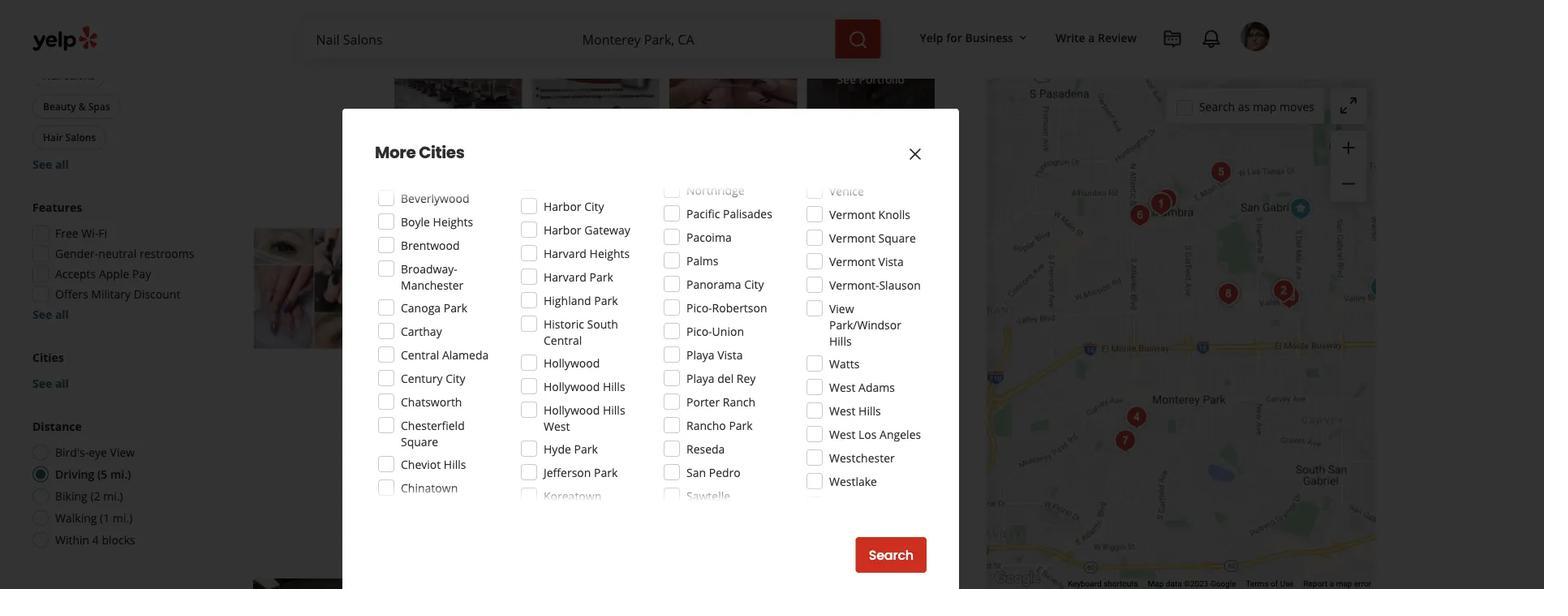 Task type: describe. For each thing, give the bounding box(es) containing it.
more
[[375, 141, 416, 164]]

waxing button
[[548, 283, 591, 299]]

hollywood hills
[[544, 379, 625, 394]]

lashes
[[488, 228, 544, 250]]

cities inside dialog
[[419, 141, 465, 164]]

city for harbor city
[[585, 198, 604, 214]]

park for harvard park
[[590, 269, 614, 285]]

category
[[32, 7, 83, 23]]

boyle heights
[[401, 214, 473, 229]]

about
[[639, 373, 670, 389]]

nail technicians button
[[32, 33, 130, 57]]

zoom in image
[[1339, 138, 1359, 157]]

west for west hills
[[830, 403, 856, 418]]

& inside 'button'
[[78, 100, 86, 113]]

accepts apple pay
[[55, 266, 151, 282]]

manicure
[[784, 373, 834, 389]]

hollywood for hollywood hills
[[544, 379, 600, 394]]

city for panorama city
[[745, 276, 764, 292]]

see all for category
[[32, 157, 69, 172]]

pedi
[[584, 357, 607, 373]]

nail salons link
[[394, 283, 455, 299]]

1 see portfolio link from the top
[[807, 15, 935, 143]]

see portfolio for 2nd see portfolio link from the top
[[837, 461, 905, 476]]

vista for vermont vista
[[879, 254, 904, 269]]

jefferson park
[[544, 465, 618, 480]]

1 vertical spatial and
[[517, 373, 537, 389]]

yes nails & lashes
[[394, 228, 544, 250]]

had
[[741, 373, 762, 389]]

user actions element
[[907, 20, 1293, 120]]

west adams
[[830, 379, 895, 395]]

harbor gateway
[[544, 222, 630, 237]]

reseda
[[687, 441, 725, 457]]

walking
[[55, 511, 97, 526]]

fingers
[[814, 357, 851, 373]]

2 horizontal spatial i
[[735, 373, 738, 389]]

harvard for harvard park
[[544, 269, 587, 285]]

gender-
[[55, 246, 98, 261]]

city for century city
[[446, 371, 466, 386]]

business
[[966, 30, 1014, 45]]

manchester
[[401, 277, 464, 293]]

4.7 star rating image
[[394, 255, 482, 271]]

request
[[760, 161, 812, 179]]

rey
[[737, 371, 756, 386]]

beauty
[[43, 100, 76, 113]]

(396
[[508, 255, 531, 270]]

1 horizontal spatial and
[[610, 357, 630, 373]]

pico-robertson
[[687, 300, 768, 315]]

16 speech v2 image
[[394, 359, 407, 372]]

hollywood hills west
[[544, 402, 625, 434]]

more link
[[880, 373, 910, 389]]

eyelash service
[[465, 284, 539, 297]]

hills for hollywood hills west
[[603, 402, 625, 418]]

& for locally
[[489, 332, 497, 347]]

restrooms
[[140, 246, 194, 261]]

google
[[1211, 579, 1237, 589]]

terms of use link
[[1246, 579, 1294, 589]]

mi.) for biking (2 mi.)
[[103, 489, 123, 504]]

offers military discount
[[55, 287, 180, 302]]

pico- for robertson
[[687, 300, 712, 315]]

pacific palisades
[[687, 206, 773, 221]]

0 horizontal spatial nail salons button
[[32, 64, 105, 88]]

vermont vista
[[830, 254, 904, 269]]

westlake
[[830, 474, 877, 489]]

free wi-fi
[[55, 226, 107, 241]]

just
[[566, 373, 585, 389]]

heights for harvard heights
[[590, 246, 630, 261]]

union
[[712, 323, 744, 339]]

heights for boyle heights
[[433, 214, 473, 229]]

harbor for harbor gateway
[[544, 222, 582, 237]]

group containing features
[[28, 199, 201, 323]]

map for error
[[1337, 579, 1353, 589]]

playa del rey
[[687, 371, 756, 386]]

zoom out image
[[1339, 174, 1359, 194]]

see all for features
[[32, 307, 69, 322]]

nail technicians
[[43, 38, 119, 52]]

portfolio for 1st see portfolio link
[[859, 71, 905, 86]]

yelp for business
[[920, 30, 1014, 45]]

©2023
[[1184, 579, 1209, 589]]

more cities dialog
[[0, 0, 1545, 589]]

reviews)
[[534, 255, 577, 270]]

search image
[[849, 30, 868, 50]]

spas
[[88, 100, 110, 113]]

request an appointment button
[[744, 152, 935, 188]]

salons for hair salons button
[[65, 131, 96, 144]]

mi.) for walking (1 mi.)
[[113, 511, 133, 526]]

park for highland park
[[594, 293, 618, 308]]

porter ranch
[[687, 394, 756, 410]]

yes nails & lashes image
[[1323, 131, 1356, 164]]

1 horizontal spatial i
[[540, 373, 543, 389]]

verified license button
[[623, 284, 713, 299]]

mj nail island image
[[1213, 278, 1245, 310]]

google image
[[991, 568, 1045, 589]]

map data ©2023 google
[[1148, 579, 1237, 589]]

yelp for business button
[[914, 23, 1037, 52]]

park for hyde park
[[574, 441, 598, 457]]

within
[[55, 532, 89, 548]]

a for report
[[1330, 579, 1335, 589]]

all for category
[[55, 157, 69, 172]]

west for west los angeles
[[830, 427, 856, 442]]

gender-neutral restrooms
[[55, 246, 194, 261]]

blocks
[[102, 532, 135, 548]]

0 horizontal spatial mj nail island image
[[1213, 278, 1245, 310]]

group containing category
[[29, 7, 201, 172]]

0 horizontal spatial view
[[110, 445, 135, 460]]

fashion nail studio image
[[1205, 156, 1238, 189]]

16 chevron down v2 image
[[1017, 31, 1030, 44]]

looked
[[412, 373, 448, 389]]

square for chesterfield square
[[401, 434, 439, 449]]

mi.) for driving (5 mi.)
[[110, 467, 131, 482]]

option group containing distance
[[28, 418, 201, 553]]

bird's-eye view
[[55, 445, 135, 460]]

hyde
[[544, 441, 571, 457]]

see all button for features
[[32, 307, 69, 322]]

yes nails & lashes image
[[253, 228, 375, 350]]

walking (1 mi.)
[[55, 511, 133, 526]]

vermont square
[[830, 230, 916, 246]]

2 so from the left
[[588, 373, 600, 389]]

historic south central
[[544, 316, 618, 348]]

pacoima
[[687, 229, 732, 245]]

search button
[[856, 537, 927, 573]]

military
[[91, 287, 131, 302]]

see portfolio for 1st see portfolio link
[[837, 71, 905, 86]]

1 horizontal spatial nail salons button
[[394, 283, 455, 299]]

chatsworth
[[401, 394, 462, 410]]

hills for west hills
[[859, 403, 881, 418]]

data
[[1166, 579, 1182, 589]]

harbor city
[[544, 198, 604, 214]]

"i am in love!!! i asked for mani-pedi and they delivered it to perfection. my fingers have never looked so beautiful and i am just so happy about the results. i had my manicure done…"
[[412, 357, 912, 389]]

south
[[587, 316, 618, 332]]

map for moves
[[1253, 99, 1277, 114]]

shortcuts
[[1104, 579, 1139, 589]]

pm
[[480, 309, 497, 325]]

& for yes
[[472, 228, 484, 250]]

nail for "nail technicians" button
[[43, 38, 62, 52]]

an
[[815, 161, 832, 179]]

within 4 blocks
[[55, 532, 135, 548]]

asked
[[501, 357, 532, 373]]

waxing link
[[548, 283, 591, 299]]

pacific
[[687, 206, 720, 221]]

trulycure image
[[1151, 184, 1183, 216]]

happy
[[603, 373, 636, 389]]

harvard for harvard heights
[[544, 246, 587, 261]]

ranch
[[723, 394, 756, 410]]

west los angeles
[[830, 427, 921, 442]]

tick-tick time nails & spa image
[[1110, 425, 1142, 457]]



Task type: vqa. For each thing, say whether or not it's contained in the screenshot.
the leftmost a
yes



Task type: locate. For each thing, give the bounding box(es) containing it.
1 playa from the top
[[687, 347, 715, 362]]

1 horizontal spatial cities
[[419, 141, 465, 164]]

as
[[1239, 99, 1250, 114]]

hills for hollywood hills
[[603, 379, 625, 394]]

0 vertical spatial see all button
[[32, 157, 69, 172]]

1 horizontal spatial central
[[544, 332, 582, 348]]

cities up beverlywood
[[419, 141, 465, 164]]

vista down union
[[718, 347, 743, 362]]

1 vertical spatial playa
[[687, 371, 715, 386]]

vista for playa vista
[[718, 347, 743, 362]]

cities inside group
[[32, 350, 64, 365]]

neutral
[[98, 246, 137, 261]]

3 see all button from the top
[[32, 376, 69, 391]]

1 horizontal spatial square
[[879, 230, 916, 246]]

west hills
[[830, 403, 881, 418]]

hills down pedi
[[603, 379, 625, 394]]

1 vertical spatial heights
[[590, 246, 630, 261]]

hills up watts
[[830, 333, 852, 349]]

driving (5 mi.)
[[55, 467, 131, 482]]

& down 'pm'
[[489, 332, 497, 347]]

salons up the canoga park
[[420, 284, 452, 297]]

map
[[1148, 579, 1164, 589]]

1 horizontal spatial a
[[1330, 579, 1335, 589]]

see all button up distance
[[32, 376, 69, 391]]

1 vertical spatial city
[[745, 276, 764, 292]]

hollywood
[[544, 355, 600, 371], [544, 379, 600, 394], [544, 402, 600, 418]]

nail for right nail salons button
[[398, 284, 417, 297]]

1 horizontal spatial so
[[588, 373, 600, 389]]

see all down offers
[[32, 307, 69, 322]]

pico-
[[687, 300, 712, 315], [687, 323, 712, 339]]

2 vertical spatial vermont
[[830, 254, 876, 269]]

1 pico- from the top
[[687, 300, 712, 315]]

0 horizontal spatial square
[[401, 434, 439, 449]]

1 all from the top
[[55, 157, 69, 172]]

info icon image
[[708, 333, 721, 345], [708, 333, 721, 345]]

1 vertical spatial hollywood
[[544, 379, 600, 394]]

2 harbor from the top
[[544, 222, 582, 237]]

hills up los in the right of the page
[[859, 403, 881, 418]]

1 vertical spatial pico-
[[687, 323, 712, 339]]

nail for the leftmost nail salons button
[[43, 69, 62, 82]]

1 vertical spatial nail salons
[[398, 284, 452, 297]]

vermont knolls
[[830, 207, 911, 222]]

harbor up 'harbor gateway'
[[544, 198, 582, 214]]

1 vertical spatial see all
[[32, 307, 69, 322]]

hills
[[830, 333, 852, 349], [603, 379, 625, 394], [603, 402, 625, 418], [859, 403, 881, 418], [444, 457, 466, 472]]

1 see portfolio from the top
[[837, 71, 905, 86]]

1 see all from the top
[[32, 157, 69, 172]]

hollywood down "mani-"
[[544, 379, 600, 394]]

1 vertical spatial nail
[[43, 69, 62, 82]]

knolls
[[879, 207, 911, 222]]

free
[[55, 226, 78, 241]]

see all button down hair
[[32, 157, 69, 172]]

square
[[879, 230, 916, 246], [401, 434, 439, 449]]

0 horizontal spatial map
[[1253, 99, 1277, 114]]

portfolio down west los angeles
[[859, 461, 905, 476]]

harbor for harbor city
[[544, 198, 582, 214]]

2 all from the top
[[55, 307, 69, 322]]

0 vertical spatial nail
[[43, 38, 62, 52]]

am right "i at the left bottom
[[422, 357, 439, 373]]

all down hair salons button
[[55, 157, 69, 172]]

mi.)
[[110, 467, 131, 482], [103, 489, 123, 504], [113, 511, 133, 526]]

hollywood up the just
[[544, 355, 600, 371]]

panorama
[[687, 276, 742, 292]]

yes nails & lashes link
[[394, 228, 544, 250]]

nail salons button up canoga
[[394, 283, 455, 299]]

& left spas
[[78, 100, 86, 113]]

park up "jefferson park"
[[574, 441, 598, 457]]

1 vertical spatial vermont
[[830, 230, 876, 246]]

1 horizontal spatial mj nail island image
[[1274, 281, 1306, 314]]

see all button for category
[[32, 157, 69, 172]]

delivered
[[659, 357, 708, 373]]

park down eyelash
[[444, 300, 468, 315]]

and up happy
[[610, 357, 630, 373]]

eyelash service button
[[461, 283, 542, 299]]

1 vermont from the top
[[830, 207, 876, 222]]

technicians
[[64, 38, 119, 52]]

0 vertical spatial playa
[[687, 347, 715, 362]]

3 all from the top
[[55, 376, 69, 391]]

nail up canoga
[[398, 284, 417, 297]]

hollywood inside hollywood hills west
[[544, 402, 600, 418]]

1 horizontal spatial am
[[546, 373, 563, 389]]

i up beautiful
[[495, 357, 498, 373]]

nail salons
[[43, 69, 95, 82], [398, 284, 452, 297]]

in
[[442, 357, 452, 373]]

16 certified professionals v2 image
[[568, 333, 581, 346]]

1 vertical spatial see all button
[[32, 307, 69, 322]]

1 vertical spatial nail salons button
[[394, 283, 455, 299]]

pico- down license
[[687, 300, 712, 315]]

& right "nails"
[[472, 228, 484, 250]]

a right write
[[1089, 30, 1095, 45]]

1 vertical spatial mi.)
[[103, 489, 123, 504]]

gateway
[[585, 222, 630, 237]]

0 horizontal spatial &
[[78, 100, 86, 113]]

open
[[394, 309, 425, 325]]

vista
[[879, 254, 904, 269], [718, 347, 743, 362]]

2 vertical spatial salons
[[420, 284, 452, 297]]

0 horizontal spatial search
[[869, 546, 914, 565]]

0 vertical spatial see all
[[32, 157, 69, 172]]

vermont for vermont vista
[[830, 254, 876, 269]]

city up robertson
[[745, 276, 764, 292]]

and down asked
[[517, 373, 537, 389]]

1 see all button from the top
[[32, 157, 69, 172]]

close image
[[906, 145, 925, 164]]

mi.) right (2
[[103, 489, 123, 504]]

nails
[[427, 228, 468, 250]]

for inside "i am in love!!! i asked for mani-pedi and they delivered it to perfection. my fingers have never looked so beautiful and i am just so happy about the results. i had my manicure done…"
[[535, 357, 550, 373]]

search for search as map moves
[[1200, 99, 1236, 114]]

west
[[830, 379, 856, 395], [830, 403, 856, 418], [544, 418, 570, 434], [830, 427, 856, 442]]

0 vertical spatial a
[[1089, 30, 1095, 45]]

1 vertical spatial search
[[869, 546, 914, 565]]

mani-
[[553, 357, 584, 373]]

west inside hollywood hills west
[[544, 418, 570, 434]]

so down pedi
[[588, 373, 600, 389]]

0 horizontal spatial am
[[422, 357, 439, 373]]

nail down category
[[43, 38, 62, 52]]

salons for the leftmost nail salons button
[[64, 69, 95, 82]]

16 locally owned v2 image
[[394, 333, 407, 346]]

1 harbor from the top
[[544, 198, 582, 214]]

1 horizontal spatial for
[[947, 30, 963, 45]]

1 horizontal spatial map
[[1337, 579, 1353, 589]]

historic
[[544, 316, 584, 332]]

1 harvard from the top
[[544, 246, 587, 261]]

2 vertical spatial nail
[[398, 284, 417, 297]]

2 see portfolio from the top
[[837, 461, 905, 476]]

view down vermont-
[[830, 301, 854, 316]]

verified
[[623, 284, 668, 299]]

mi.) right (1
[[113, 511, 133, 526]]

playa vista
[[687, 347, 743, 362]]

0 vertical spatial nail salons
[[43, 69, 95, 82]]

2 see all from the top
[[32, 307, 69, 322]]

a for write
[[1089, 30, 1095, 45]]

nail salons up canoga
[[398, 284, 452, 297]]

vermont-slauson
[[830, 277, 921, 293]]

magic beauty wellness image
[[1365, 272, 1398, 304]]

1 vertical spatial harvard
[[544, 269, 587, 285]]

keyboard
[[1068, 579, 1102, 589]]

done…"
[[837, 373, 877, 389]]

west down west adams at the bottom
[[830, 403, 856, 418]]

hills for cheviot hills
[[444, 457, 466, 472]]

vista up slauson
[[879, 254, 904, 269]]

2 vermont from the top
[[830, 230, 876, 246]]

service
[[504, 284, 539, 297]]

park down ranch
[[729, 418, 753, 433]]

see portfolio link
[[807, 15, 935, 143], [807, 405, 935, 533]]

mj nail island image
[[1213, 278, 1245, 310], [1274, 281, 1306, 314]]

panorama city
[[687, 276, 764, 292]]

am left the just
[[546, 373, 563, 389]]

owned
[[450, 332, 486, 347]]

2 portfolio from the top
[[859, 461, 905, 476]]

hills down happy
[[603, 402, 625, 418]]

notifications image
[[1202, 29, 1222, 49]]

2 vertical spatial mi.)
[[113, 511, 133, 526]]

all down offers
[[55, 307, 69, 322]]

0 horizontal spatial nail salons
[[43, 69, 95, 82]]

0 vertical spatial cities
[[419, 141, 465, 164]]

portfolio down search icon at top
[[859, 71, 905, 86]]

so down in
[[451, 373, 464, 389]]

park for canoga park
[[444, 300, 468, 315]]

0 vertical spatial view
[[830, 301, 854, 316]]

0 vertical spatial all
[[55, 157, 69, 172]]

operated
[[500, 332, 548, 347]]

porter
[[687, 394, 720, 410]]

map region
[[972, 40, 1398, 589]]

0 horizontal spatial and
[[517, 373, 537, 389]]

2 vertical spatial all
[[55, 376, 69, 391]]

hills inside view park/windsor hills
[[830, 333, 852, 349]]

park for jefferson park
[[594, 465, 618, 480]]

city down alameda
[[446, 371, 466, 386]]

2 hollywood from the top
[[544, 379, 600, 394]]

apple
[[99, 266, 129, 282]]

map left the error
[[1337, 579, 1353, 589]]

0 horizontal spatial for
[[535, 357, 550, 373]]

west down watts
[[830, 379, 856, 395]]

park/windsor
[[830, 317, 902, 332]]

pico- for union
[[687, 323, 712, 339]]

1 portfolio from the top
[[859, 71, 905, 86]]

see all button down offers
[[32, 307, 69, 322]]

1 vertical spatial see portfolio link
[[807, 405, 935, 533]]

1 vertical spatial vista
[[718, 347, 743, 362]]

i right del
[[735, 373, 738, 389]]

7:30
[[455, 309, 477, 325]]

(396 reviews) link
[[508, 253, 577, 270]]

city up 'harbor gateway'
[[585, 198, 604, 214]]

square inside chesterfield square
[[401, 434, 439, 449]]

central
[[544, 332, 582, 348], [401, 347, 439, 362]]

license
[[671, 284, 713, 299]]

they
[[633, 357, 656, 373]]

1 horizontal spatial search
[[1200, 99, 1236, 114]]

vermont-
[[830, 277, 879, 293]]

2 horizontal spatial &
[[489, 332, 497, 347]]

hollywood for hollywood hills west
[[544, 402, 600, 418]]

park up south on the left
[[594, 293, 618, 308]]

2 vertical spatial see all
[[32, 376, 69, 391]]

projects image
[[1163, 29, 1183, 49]]

salons right hair
[[65, 131, 96, 144]]

0 vertical spatial portfolio
[[859, 71, 905, 86]]

see all down hair
[[32, 157, 69, 172]]

1 horizontal spatial city
[[585, 198, 604, 214]]

3 vermont from the top
[[830, 254, 876, 269]]

central down historic
[[544, 332, 582, 348]]

west up hyde
[[544, 418, 570, 434]]

playa for playa del rey
[[687, 371, 715, 386]]

jefferson
[[544, 465, 591, 480]]

west for west adams
[[830, 379, 856, 395]]

1 vertical spatial salons
[[65, 131, 96, 144]]

beverlywood
[[401, 190, 470, 206]]

3 see all from the top
[[32, 376, 69, 391]]

1 horizontal spatial view
[[830, 301, 854, 316]]

0 vertical spatial nail salons button
[[32, 64, 105, 88]]

None search field
[[303, 19, 884, 58]]

search inside button
[[869, 546, 914, 565]]

hollywood down hollywood hills
[[544, 402, 600, 418]]

1 horizontal spatial &
[[472, 228, 484, 250]]

palms
[[687, 253, 719, 268]]

write a review link
[[1050, 23, 1144, 52]]

see portfolio down search icon at top
[[837, 71, 905, 86]]

0 horizontal spatial so
[[451, 373, 464, 389]]

0 vertical spatial vermont
[[830, 207, 876, 222]]

1 vertical spatial harbor
[[544, 222, 582, 237]]

cities down offers
[[32, 350, 64, 365]]

san pedro
[[687, 465, 741, 480]]

love!!!
[[455, 357, 492, 373]]

all up distance
[[55, 376, 69, 391]]

search for search
[[869, 546, 914, 565]]

1 vertical spatial am
[[546, 373, 563, 389]]

biking (2 mi.)
[[55, 489, 123, 504]]

0 vertical spatial harbor
[[544, 198, 582, 214]]

heights down beverlywood
[[433, 214, 473, 229]]

1 vertical spatial view
[[110, 445, 135, 460]]

portfolio for 2nd see portfolio link from the top
[[859, 461, 905, 476]]

0 horizontal spatial cities
[[32, 350, 64, 365]]

a right 'report'
[[1330, 579, 1335, 589]]

my
[[795, 357, 811, 373]]

heights down gateway
[[590, 246, 630, 261]]

0 horizontal spatial city
[[446, 371, 466, 386]]

group
[[29, 7, 201, 172], [1331, 131, 1367, 202], [28, 199, 201, 323], [32, 349, 201, 392]]

0 vertical spatial see portfolio
[[837, 71, 905, 86]]

view
[[830, 301, 854, 316], [110, 445, 135, 460]]

report a map error
[[1304, 579, 1372, 589]]

for left "mani-"
[[535, 357, 550, 373]]

1 vertical spatial a
[[1330, 579, 1335, 589]]

park for rancho park
[[729, 418, 753, 433]]

map
[[1253, 99, 1277, 114], [1337, 579, 1353, 589]]

i left the just
[[540, 373, 543, 389]]

for inside button
[[947, 30, 963, 45]]

0 vertical spatial salons
[[64, 69, 95, 82]]

2 horizontal spatial city
[[745, 276, 764, 292]]

square down knolls
[[879, 230, 916, 246]]

certified
[[585, 332, 630, 347]]

nail salons up beauty & spas
[[43, 69, 95, 82]]

all for features
[[55, 307, 69, 322]]

see all up distance
[[32, 376, 69, 391]]

0 vertical spatial vista
[[879, 254, 904, 269]]

nail salons for the leftmost nail salons button
[[43, 69, 95, 82]]

option group
[[28, 418, 201, 553]]

carthay
[[401, 323, 442, 339]]

1 vertical spatial portfolio
[[859, 461, 905, 476]]

0 horizontal spatial vista
[[718, 347, 743, 362]]

2 see portfolio link from the top
[[807, 405, 935, 533]]

square down chesterfield
[[401, 434, 439, 449]]

vermont down venice
[[830, 207, 876, 222]]

0 horizontal spatial a
[[1089, 30, 1095, 45]]

review
[[1098, 30, 1137, 45]]

view inside view park/windsor hills
[[830, 301, 854, 316]]

appointment
[[835, 161, 920, 179]]

1 so from the left
[[451, 373, 464, 389]]

hills inside hollywood hills west
[[603, 402, 625, 418]]

1 horizontal spatial heights
[[590, 246, 630, 261]]

julie & kenny nails image
[[1124, 199, 1157, 232]]

eye
[[89, 445, 107, 460]]

driving
[[55, 467, 94, 482]]

angeles
[[880, 427, 921, 442]]

rancho park
[[687, 418, 753, 433]]

playa
[[687, 347, 715, 362], [687, 371, 715, 386]]

mi.) right (5
[[110, 467, 131, 482]]

0 horizontal spatial central
[[401, 347, 439, 362]]

0 vertical spatial pico-
[[687, 300, 712, 315]]

cities
[[419, 141, 465, 164], [32, 350, 64, 365]]

open until 7:30 pm
[[394, 309, 497, 325]]

nail salons for right nail salons button
[[398, 284, 452, 297]]

square for vermont square
[[879, 230, 916, 246]]

for right yelp in the right top of the page
[[947, 30, 963, 45]]

0 vertical spatial hollywood
[[544, 355, 600, 371]]

request an appointment
[[760, 161, 920, 179]]

0 vertical spatial mi.)
[[110, 467, 131, 482]]

los
[[859, 427, 877, 442]]

m2 nail lounge image
[[1145, 188, 1178, 220], [1145, 188, 1178, 220]]

nail salons button up beauty & spas
[[32, 64, 105, 88]]

0 vertical spatial search
[[1200, 99, 1236, 114]]

2 pico- from the top
[[687, 323, 712, 339]]

cheviot hills
[[401, 457, 466, 472]]

2 vertical spatial city
[[446, 371, 466, 386]]

park right jefferson
[[594, 465, 618, 480]]

central down carthay
[[401, 347, 439, 362]]

0 vertical spatial am
[[422, 357, 439, 373]]

vermont up vermont-
[[830, 254, 876, 269]]

moves
[[1280, 99, 1315, 114]]

group containing cities
[[32, 349, 201, 392]]

2 playa from the top
[[687, 371, 715, 386]]

playa for playa vista
[[687, 347, 715, 362]]

intrend nail studio image
[[1285, 193, 1317, 225]]

salons down "nail technicians" button
[[64, 69, 95, 82]]

24 verified filled v2 image
[[597, 282, 617, 301]]

expand map image
[[1339, 96, 1359, 115]]

central inside the historic south central
[[544, 332, 582, 348]]

yelp
[[920, 30, 944, 45]]

harvard heights
[[544, 246, 630, 261]]

search as map moves
[[1200, 99, 1315, 114]]

2 harvard from the top
[[544, 269, 587, 285]]

vermont for vermont square
[[830, 230, 876, 246]]

chesterfield
[[401, 418, 465, 433]]

1 vertical spatial cities
[[32, 350, 64, 365]]

the
[[673, 373, 691, 389]]

0 vertical spatial city
[[585, 198, 604, 214]]

vermont for vermont knolls
[[830, 207, 876, 222]]

0 horizontal spatial i
[[495, 357, 498, 373]]

mpj nail spa image
[[1121, 401, 1153, 434]]

3 hollywood from the top
[[544, 402, 600, 418]]

map right as
[[1253, 99, 1277, 114]]

salons for right nail salons button
[[420, 284, 452, 297]]

miss han beauty & nail image
[[1268, 275, 1300, 307], [1268, 275, 1300, 307]]

more cities
[[375, 141, 465, 164]]

1 vertical spatial map
[[1337, 579, 1353, 589]]

0 vertical spatial see portfolio link
[[807, 15, 935, 143]]

1 horizontal spatial nail salons
[[398, 284, 452, 297]]

pico- up playa vista
[[687, 323, 712, 339]]

report
[[1304, 579, 1328, 589]]

nail up beauty
[[43, 69, 62, 82]]

fi
[[98, 226, 107, 241]]

friendly nails image
[[1152, 182, 1184, 215]]

see portfolio down los in the right of the page
[[837, 461, 905, 476]]

vermont up vermont vista
[[830, 230, 876, 246]]

2 see all button from the top
[[32, 307, 69, 322]]

waxing
[[552, 284, 588, 297]]

hills right the cheviot
[[444, 457, 466, 472]]

pay
[[132, 266, 151, 282]]

1 hollywood from the top
[[544, 355, 600, 371]]

west left los in the right of the page
[[830, 427, 856, 442]]

robertson
[[712, 300, 768, 315]]

0 vertical spatial and
[[610, 357, 630, 373]]

0 vertical spatial &
[[78, 100, 86, 113]]

harbor down harbor city
[[544, 222, 582, 237]]

0 vertical spatial square
[[879, 230, 916, 246]]

biking
[[55, 489, 87, 504]]

park down 'harvard heights'
[[590, 269, 614, 285]]

view right eye
[[110, 445, 135, 460]]

0 vertical spatial harvard
[[544, 246, 587, 261]]

0 vertical spatial map
[[1253, 99, 1277, 114]]

see
[[837, 71, 856, 86], [32, 157, 52, 172], [32, 307, 52, 322], [32, 376, 52, 391], [837, 461, 856, 476]]

1 vertical spatial square
[[401, 434, 439, 449]]

1 vertical spatial all
[[55, 307, 69, 322]]



